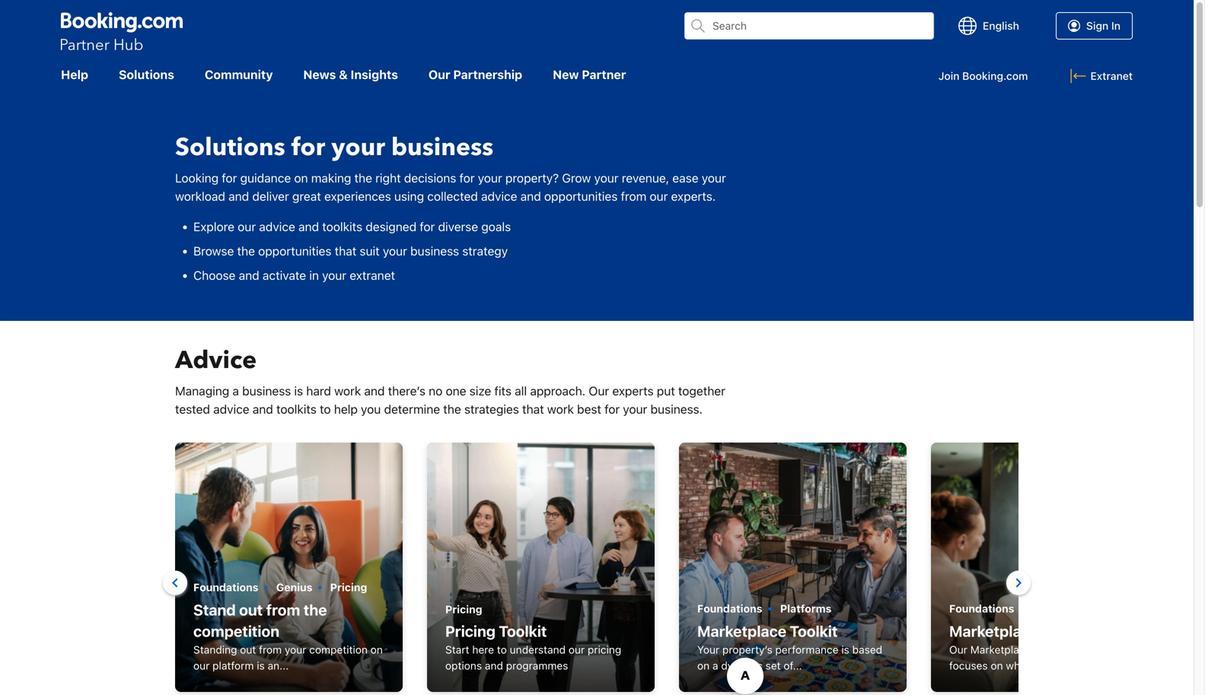 Task type: vqa. For each thing, say whether or not it's contained in the screenshot.
the right Page
no



Task type: describe. For each thing, give the bounding box(es) containing it.
toolkit inside pricing pricing toolkit start here to understand our pricing options and programmes
[[499, 623, 547, 641]]

and up you
[[364, 384, 385, 399]]

advice inside advice managing a business is hard work and there's no one size fits all approach. our experts put together tested advice and toolkits to help you determine the strategies that work best for your business.
[[213, 402, 249, 417]]

booking.com partner image
[[679, 443, 907, 693]]

options
[[445, 660, 482, 673]]

and right choose
[[239, 268, 259, 283]]

understand
[[510, 644, 566, 657]]

solutions for your business looking for guidance on making the right decisions for your property? grow your revenue, ease your workload and deliver great experiences using collected advice and opportunities from our experts.
[[175, 131, 726, 204]]

best
[[577, 402, 601, 417]]

determine
[[384, 402, 440, 417]]

in
[[309, 268, 319, 283]]

platforms link
[[780, 603, 832, 616]]

revenue,
[[622, 171, 669, 185]]

marketplace up focuses
[[949, 623, 1038, 641]]

designed
[[366, 220, 417, 234]]

our inside "stand out from the competition standing out from your competition on our platform is an..."
[[193, 660, 210, 673]]

strategies
[[464, 402, 519, 417]]

2 vertical spatial pricing
[[445, 623, 496, 641]]

your right grow
[[594, 171, 619, 185]]

a inside the marketplace toolkit your property's performance is based on a dynamic set of...
[[713, 660, 718, 673]]

looking
[[175, 171, 219, 185]]

community link
[[205, 65, 287, 84]]

business for a
[[242, 384, 291, 399]]

collected
[[427, 189, 478, 204]]

insights
[[351, 67, 398, 82]]

join booking.com
[[939, 70, 1028, 82]]

help
[[61, 67, 88, 82]]

our right explore
[[238, 220, 256, 234]]

start
[[445, 644, 469, 657]]

from inside solutions for your business looking for guidance on making the right decisions for your property? grow your revenue, ease your workload and deliver great experiences using collected advice and opportunities from our experts.
[[621, 189, 647, 204]]

marketplace toolkit your property's performance is based on a dynamic set of...
[[697, 623, 882, 673]]

news
[[303, 67, 336, 82]]

programmes
[[506, 660, 568, 673]]

our inside advice managing a business is hard work and there's no one size fits all approach. our experts put together tested advice and toolkits to help you determine the strategies that work best for your business.
[[589, 384, 609, 399]]

what...
[[1006, 660, 1039, 673]]

0 horizontal spatial pricing link
[[330, 582, 367, 594]]

partnership
[[453, 67, 522, 82]]

of...
[[784, 660, 802, 673]]

standing
[[193, 644, 237, 657]]

partner
[[582, 67, 626, 82]]

your inside "stand out from the competition standing out from your competition on our platform is an..."
[[285, 644, 306, 657]]

1 vertical spatial opportunities
[[258, 244, 332, 258]]

workload
[[175, 189, 225, 204]]

join booking.com link
[[939, 70, 1028, 83]]

foundations link for stand
[[193, 582, 258, 594]]

dynamic
[[721, 660, 763, 673]]

new
[[553, 67, 579, 82]]

decisions
[[404, 171, 456, 185]]

you
[[361, 402, 381, 417]]

0 horizontal spatial work
[[334, 384, 361, 399]]

great
[[292, 189, 321, 204]]

advice
[[175, 344, 257, 377]]

experts.
[[671, 189, 716, 204]]

making
[[311, 171, 351, 185]]

approach.
[[530, 384, 586, 399]]

advice managing a business is hard work and there's no one size fits all approach. our experts put together tested advice and toolkits to help you determine the strategies that work best for your business.
[[175, 344, 725, 417]]

that inside advice managing a business is hard work and there's no one size fits all approach. our experts put together tested advice and toolkits to help you determine the strategies that work best for your business.
[[522, 402, 544, 417]]

foundations up what... on the bottom of the page
[[1034, 644, 1095, 657]]

experiences
[[324, 189, 391, 204]]

portfolio
[[1097, 644, 1139, 657]]

stand
[[193, 601, 236, 619]]

browse
[[193, 244, 234, 258]]

foundationsz.jpg image
[[175, 443, 403, 693]]

foundations up stand
[[193, 582, 258, 594]]

business.
[[651, 402, 703, 417]]

on inside solutions for your business looking for guidance on making the right decisions for your property? grow your revenue, ease your workload and deliver great experiences using collected advice and opportunities from our experts.
[[294, 171, 308, 185]]

business for your
[[391, 131, 494, 164]]

platforms
[[780, 603, 832, 616]]

the inside "stand out from the competition standing out from your competition on our platform is an..."
[[304, 601, 327, 619]]

your right "in"
[[322, 268, 346, 283]]

performance
[[775, 644, 839, 657]]

new partner
[[553, 67, 626, 82]]

help
[[334, 402, 358, 417]]

0 vertical spatial out
[[239, 601, 263, 619]]

community
[[205, 67, 273, 82]]

sign in link
[[1056, 12, 1133, 40]]

stand out from the competition standing out from your competition on our platform is an...
[[193, 601, 383, 673]]

opportunities inside solutions for your business looking for guidance on making the right decisions for your property? grow your revenue, ease your workload and deliver great experiences using collected advice and opportunities from our experts.
[[544, 189, 618, 204]]

platform
[[212, 660, 254, 673]]

the right browse
[[237, 244, 255, 258]]

ease
[[672, 171, 699, 185]]

all
[[515, 384, 527, 399]]

in
[[1111, 19, 1121, 32]]

sign in
[[1086, 19, 1121, 32]]

your up making
[[331, 131, 385, 164]]

toolkits inside advice managing a business is hard work and there's no one size fits all approach. our experts put together tested advice and toolkits to help you determine the strategies that work best for your business.
[[276, 402, 317, 417]]

for up making
[[291, 131, 325, 164]]

to inside pricing pricing toolkit start here to understand our pricing options and programmes
[[497, 644, 507, 657]]

an...
[[268, 660, 289, 673]]

using
[[394, 189, 424, 204]]

one
[[446, 384, 466, 399]]

size
[[469, 384, 491, 399]]

join
[[939, 70, 960, 82]]

pricing
[[588, 644, 621, 657]]

1 horizontal spatial pricing link
[[445, 604, 482, 616]]

extranet
[[350, 268, 395, 283]]

marketplace inside the marketplace toolkit your property's performance is based on a dynamic set of...
[[697, 623, 786, 641]]

your inside advice managing a business is hard work and there's no one size fits all approach. our experts put together tested advice and toolkits to help you determine the strategies that work best for your business.
[[623, 402, 647, 417]]

goals
[[481, 220, 511, 234]]

advice inside solutions for your business looking for guidance on making the right decisions for your property? grow your revenue, ease your workload and deliver great experiences using collected advice and opportunities from our experts.
[[481, 189, 517, 204]]

together
[[678, 384, 725, 399]]

foundations up property's
[[697, 603, 762, 616]]

foundations down next content image
[[949, 603, 1014, 616]]



Task type: locate. For each thing, give the bounding box(es) containing it.
0 vertical spatial to
[[320, 402, 331, 417]]

foundations link
[[193, 582, 258, 594], [697, 603, 762, 616], [949, 603, 1014, 616]]

browse the opportunities that suit your business strategy
[[193, 244, 511, 258]]

previous content image
[[164, 574, 186, 593]]

1 horizontal spatial foundations link
[[697, 603, 762, 616]]

0 vertical spatial work
[[334, 384, 361, 399]]

there's
[[388, 384, 426, 399]]

your down experts
[[623, 402, 647, 417]]

1 vertical spatial our
[[589, 384, 609, 399]]

1 horizontal spatial svg image
[[1071, 69, 1086, 84]]

that left suit
[[335, 244, 356, 258]]

foundations marketplace foundations our marketplace foundations portfolio focuses on what...
[[949, 603, 1139, 673]]

for inside advice managing a business is hard work and there's no one size fits all approach. our experts put together tested advice and toolkits to help you determine the strategies that work best for your business.
[[605, 402, 620, 417]]

0 horizontal spatial toolkits
[[276, 402, 317, 417]]

competition
[[193, 623, 279, 641], [309, 644, 368, 657]]

opportunities up choose and activate in your extranet
[[258, 244, 332, 258]]

is left hard
[[294, 384, 303, 399]]

foundations link down next content image
[[949, 603, 1014, 616]]

help link
[[61, 65, 102, 84]]

1 vertical spatial a
[[713, 660, 718, 673]]

english
[[983, 19, 1019, 32]]

to down hard
[[320, 402, 331, 417]]

our inside solutions for your business looking for guidance on making the right decisions for your property? grow your revenue, ease your workload and deliver great experiences using collected advice and opportunities from our experts.
[[650, 189, 668, 204]]

two women having coffee in a hotel lobby image
[[931, 443, 1159, 693]]

our inside foundations marketplace foundations our marketplace foundations portfolio focuses on what...
[[949, 644, 968, 657]]

0 horizontal spatial to
[[320, 402, 331, 417]]

0 vertical spatial toolkits
[[322, 220, 362, 234]]

1 horizontal spatial competition
[[309, 644, 368, 657]]

toolkit
[[499, 623, 547, 641], [790, 623, 838, 641]]

0 vertical spatial business
[[391, 131, 494, 164]]

is left "based"
[[841, 644, 849, 657]]

2 vertical spatial advice
[[213, 402, 249, 417]]

1 horizontal spatial advice
[[259, 220, 295, 234]]

on inside foundations marketplace foundations our marketplace foundations portfolio focuses on what...
[[991, 660, 1003, 673]]

work down the approach. at the left bottom of page
[[547, 402, 574, 417]]

the inside advice managing a business is hard work and there's no one size fits all approach. our experts put together tested advice and toolkits to help you determine the strategies that work best for your business.
[[443, 402, 461, 417]]

toolkits up "browse the opportunities that suit your business strategy"
[[322, 220, 362, 234]]

advice down managing
[[213, 402, 249, 417]]

here
[[472, 644, 494, 657]]

explore
[[193, 220, 234, 234]]

and down great
[[298, 220, 319, 234]]

business left hard
[[242, 384, 291, 399]]

1 horizontal spatial toolkit
[[790, 623, 838, 641]]

to right here
[[497, 644, 507, 657]]

foundations link up stand
[[193, 582, 258, 594]]

foundations
[[193, 582, 258, 594], [697, 603, 762, 616], [949, 603, 1014, 616], [1042, 623, 1131, 641], [1034, 644, 1095, 657]]

pricing for pricing pricing toolkit start here to understand our pricing options and programmes
[[445, 604, 482, 616]]

your up collected
[[478, 171, 502, 185]]

for left 'diverse'
[[420, 220, 435, 234]]

marketplace up property's
[[697, 623, 786, 641]]

0 horizontal spatial solutions
[[119, 67, 174, 82]]

our down revenue,
[[650, 189, 668, 204]]

guidance
[[240, 171, 291, 185]]

solutions for solutions for your business looking for guidance on making the right decisions for your property? grow your revenue, ease your workload and deliver great experiences using collected advice and opportunities from our experts.
[[175, 131, 285, 164]]

foundations link for marketplace
[[697, 603, 762, 616]]

1 horizontal spatial is
[[294, 384, 303, 399]]

1 vertical spatial advice
[[259, 220, 295, 234]]

business inside advice managing a business is hard work and there's no one size fits all approach. our experts put together tested advice and toolkits to help you determine the strategies that work best for your business.
[[242, 384, 291, 399]]

pricing for pricing
[[330, 582, 367, 594]]

pricing pricing toolkit start here to understand our pricing options and programmes
[[445, 604, 621, 673]]

out right stand
[[239, 601, 263, 619]]

pricing right genius
[[330, 582, 367, 594]]

focuses
[[949, 660, 988, 673]]

the down genius link
[[304, 601, 327, 619]]

solutions down 'home' image
[[119, 67, 174, 82]]

property?
[[505, 171, 559, 185]]

and inside pricing pricing toolkit start here to understand our pricing options and programmes
[[485, 660, 503, 673]]

0 vertical spatial advice
[[481, 189, 517, 204]]

your up an...
[[285, 644, 306, 657]]

your down designed
[[383, 244, 407, 258]]

for right looking
[[222, 171, 237, 185]]

choose and activate in your extranet
[[193, 268, 395, 283]]

1 vertical spatial is
[[841, 644, 849, 657]]

marketplace up what... on the bottom of the page
[[970, 644, 1031, 657]]

0 vertical spatial solutions
[[119, 67, 174, 82]]

advice up goals
[[481, 189, 517, 204]]

1 horizontal spatial work
[[547, 402, 574, 417]]

business
[[391, 131, 494, 164], [410, 244, 459, 258], [242, 384, 291, 399]]

1 vertical spatial business
[[410, 244, 459, 258]]

0 horizontal spatial competition
[[193, 623, 279, 641]]

opportunities
[[544, 189, 618, 204], [258, 244, 332, 258]]

0 vertical spatial from
[[621, 189, 647, 204]]

1 vertical spatial competition
[[309, 644, 368, 657]]

choose
[[193, 268, 236, 283]]

and down property?
[[521, 189, 541, 204]]

pricing link up start
[[445, 604, 482, 616]]

fits
[[494, 384, 512, 399]]

from down revenue,
[[621, 189, 647, 204]]

the down one
[[443, 402, 461, 417]]

1 vertical spatial toolkits
[[276, 402, 317, 417]]

to inside advice managing a business is hard work and there's no one size fits all approach. our experts put together tested advice and toolkits to help you determine the strategies that work best for your business.
[[320, 402, 331, 417]]

new partner link
[[553, 65, 640, 84]]

2 vertical spatial our
[[949, 644, 968, 657]]

0 vertical spatial our
[[429, 67, 450, 82]]

1 vertical spatial pricing
[[445, 604, 482, 616]]

booking.com
[[962, 70, 1028, 82]]

1 horizontal spatial solutions
[[175, 131, 285, 164]]

2 horizontal spatial is
[[841, 644, 849, 657]]

2 vertical spatial business
[[242, 384, 291, 399]]

genius link
[[276, 582, 312, 594]]

0 horizontal spatial that
[[335, 244, 356, 258]]

0 vertical spatial svg image
[[958, 17, 977, 35]]

your up experts.
[[702, 171, 726, 185]]

1 vertical spatial out
[[240, 644, 256, 657]]

0 horizontal spatial a
[[233, 384, 239, 399]]

grow
[[562, 171, 591, 185]]

0 horizontal spatial advice
[[213, 402, 249, 417]]

sign
[[1086, 19, 1109, 32]]

toolkit up performance
[[790, 623, 838, 641]]

business inside solutions for your business looking for guidance on making the right decisions for your property? grow your revenue, ease your workload and deliver great experiences using collected advice and opportunities from our experts.
[[391, 131, 494, 164]]

is inside the marketplace toolkit your property's performance is based on a dynamic set of...
[[841, 644, 849, 657]]

work
[[334, 384, 361, 399], [547, 402, 574, 417]]

our partnership
[[429, 67, 522, 82]]

solutions up looking
[[175, 131, 285, 164]]

is inside "stand out from the competition standing out from your competition on our platform is an..."
[[257, 660, 265, 673]]

is inside advice managing a business is hard work and there's no one size fits all approach. our experts put together tested advice and toolkits to help you determine the strategies that work best for your business.
[[294, 384, 303, 399]]

pricing link
[[330, 582, 367, 594], [445, 604, 482, 616]]

0 horizontal spatial svg image
[[958, 17, 977, 35]]

our left partnership
[[429, 67, 450, 82]]

the inside solutions for your business looking for guidance on making the right decisions for your property? grow your revenue, ease your workload and deliver great experiences using collected advice and opportunities from our experts.
[[354, 171, 372, 185]]

a down the your
[[713, 660, 718, 673]]

and
[[229, 189, 249, 204], [521, 189, 541, 204], [298, 220, 319, 234], [239, 268, 259, 283], [364, 384, 385, 399], [253, 402, 273, 417], [485, 660, 503, 673]]

pricing link right genius
[[330, 582, 367, 594]]

tested
[[175, 402, 210, 417]]

experts
[[612, 384, 654, 399]]

1 vertical spatial that
[[522, 402, 544, 417]]

0 vertical spatial pricing
[[330, 582, 367, 594]]

2 vertical spatial from
[[259, 644, 282, 657]]

a right managing
[[233, 384, 239, 399]]

your
[[697, 644, 720, 657]]

0 vertical spatial is
[[294, 384, 303, 399]]

extranet
[[1091, 70, 1133, 82]]

toolkits down hard
[[276, 402, 317, 417]]

for
[[291, 131, 325, 164], [222, 171, 237, 185], [459, 171, 475, 185], [420, 220, 435, 234], [605, 402, 620, 417]]

&
[[339, 67, 348, 82]]

foundations link up property's
[[697, 603, 762, 616]]

no
[[429, 384, 443, 399]]

our up best
[[589, 384, 609, 399]]

out
[[239, 601, 263, 619], [240, 644, 256, 657]]

to
[[320, 402, 331, 417], [497, 644, 507, 657]]

on inside the marketplace toolkit your property's performance is based on a dynamic set of...
[[697, 660, 710, 673]]

our inside pricing pricing toolkit start here to understand our pricing options and programmes
[[569, 644, 585, 657]]

0 horizontal spatial foundations link
[[193, 582, 258, 594]]

a inside advice managing a business is hard work and there's no one size fits all approach. our experts put together tested advice and toolkits to help you determine the strategies that work best for your business.
[[233, 384, 239, 399]]

2 toolkit from the left
[[790, 623, 838, 641]]

our left the pricing
[[569, 644, 585, 657]]

1 vertical spatial pricing link
[[445, 604, 482, 616]]

business up decisions
[[391, 131, 494, 164]]

property's
[[722, 644, 773, 657]]

0 vertical spatial that
[[335, 244, 356, 258]]

next content image
[[1008, 574, 1029, 593]]

managing
[[175, 384, 229, 399]]

Search text field
[[684, 12, 934, 40]]

1 horizontal spatial toolkits
[[322, 220, 362, 234]]

and left deliver
[[229, 189, 249, 204]]

out up the platform
[[240, 644, 256, 657]]

1 vertical spatial solutions
[[175, 131, 285, 164]]

suit
[[360, 244, 380, 258]]

solutions
[[119, 67, 174, 82], [175, 131, 285, 164]]

based
[[852, 644, 882, 657]]

your
[[331, 131, 385, 164], [478, 171, 502, 185], [594, 171, 619, 185], [702, 171, 726, 185], [383, 244, 407, 258], [322, 268, 346, 283], [623, 402, 647, 417], [285, 644, 306, 657]]

1 vertical spatial work
[[547, 402, 574, 417]]

1 horizontal spatial to
[[497, 644, 507, 657]]

toolkit up understand
[[499, 623, 547, 641]]

for right best
[[605, 402, 620, 417]]

is left an...
[[257, 660, 265, 673]]

solutions link
[[119, 65, 188, 84]]

1 vertical spatial svg image
[[1071, 69, 1086, 84]]

from down genius link
[[266, 601, 300, 619]]

work up help
[[334, 384, 361, 399]]

2 horizontal spatial our
[[949, 644, 968, 657]]

right
[[375, 171, 401, 185]]

1 horizontal spatial that
[[522, 402, 544, 417]]

solutions for solutions
[[119, 67, 174, 82]]

extranet link
[[1071, 69, 1133, 84]]

advice down deliver
[[259, 220, 295, 234]]

our
[[650, 189, 668, 204], [238, 220, 256, 234], [569, 644, 585, 657], [193, 660, 210, 673]]

1 horizontal spatial our
[[589, 384, 609, 399]]

and down here
[[485, 660, 503, 673]]

svg image
[[958, 17, 977, 35], [1071, 69, 1086, 84]]

2 horizontal spatial foundations link
[[949, 603, 1014, 616]]

home image
[[61, 12, 183, 52]]

set
[[766, 660, 781, 673]]

the
[[354, 171, 372, 185], [237, 244, 255, 258], [443, 402, 461, 417], [304, 601, 327, 619]]

news & insights link
[[303, 65, 412, 84]]

and down the "advice"
[[253, 402, 273, 417]]

that down all
[[522, 402, 544, 417]]

1 toolkit from the left
[[499, 623, 547, 641]]

our up focuses
[[949, 644, 968, 657]]

1 vertical spatial from
[[266, 601, 300, 619]]

0 vertical spatial a
[[233, 384, 239, 399]]

explore our advice and toolkits designed for diverse goals
[[193, 220, 511, 234]]

pricing up here
[[445, 623, 496, 641]]

0 horizontal spatial our
[[429, 67, 450, 82]]

0 vertical spatial competition
[[193, 623, 279, 641]]

0 horizontal spatial is
[[257, 660, 265, 673]]

1 horizontal spatial opportunities
[[544, 189, 618, 204]]

svg image left english
[[958, 17, 977, 35]]

pricing
[[330, 582, 367, 594], [445, 604, 482, 616], [445, 623, 496, 641]]

the up experiences
[[354, 171, 372, 185]]

2 horizontal spatial advice
[[481, 189, 517, 204]]

0 horizontal spatial opportunities
[[258, 244, 332, 258]]

diverse
[[438, 220, 478, 234]]

business down 'diverse'
[[410, 244, 459, 258]]

0 vertical spatial pricing link
[[330, 582, 367, 594]]

on inside "stand out from the competition standing out from your competition on our platform is an..."
[[371, 644, 383, 657]]

pricing up start
[[445, 604, 482, 616]]

2 vertical spatial is
[[257, 660, 265, 673]]

toolkit inside the marketplace toolkit your property's performance is based on a dynamic set of...
[[790, 623, 838, 641]]

news & insights
[[303, 67, 398, 82]]

1 horizontal spatial a
[[713, 660, 718, 673]]

from up an...
[[259, 644, 282, 657]]

0 horizontal spatial toolkit
[[499, 623, 547, 641]]

on
[[294, 171, 308, 185], [371, 644, 383, 657], [697, 660, 710, 673], [991, 660, 1003, 673]]

0 vertical spatial opportunities
[[544, 189, 618, 204]]

activate
[[263, 268, 306, 283]]

foundations up portfolio
[[1042, 623, 1131, 641]]

toolkits
[[322, 220, 362, 234], [276, 402, 317, 417]]

1 vertical spatial to
[[497, 644, 507, 657]]

svg image left extranet
[[1071, 69, 1086, 84]]

ee3ee3 image
[[427, 443, 655, 693]]

for up collected
[[459, 171, 475, 185]]

our
[[429, 67, 450, 82], [589, 384, 609, 399], [949, 644, 968, 657]]

our down standing
[[193, 660, 210, 673]]

deliver
[[252, 189, 289, 204]]

hard
[[306, 384, 331, 399]]

advice
[[481, 189, 517, 204], [259, 220, 295, 234], [213, 402, 249, 417]]

strategy
[[462, 244, 508, 258]]

opportunities down grow
[[544, 189, 618, 204]]

solutions inside solutions for your business looking for guidance on making the right decisions for your property? grow your revenue, ease your workload and deliver great experiences using collected advice and opportunities from our experts.
[[175, 131, 285, 164]]



